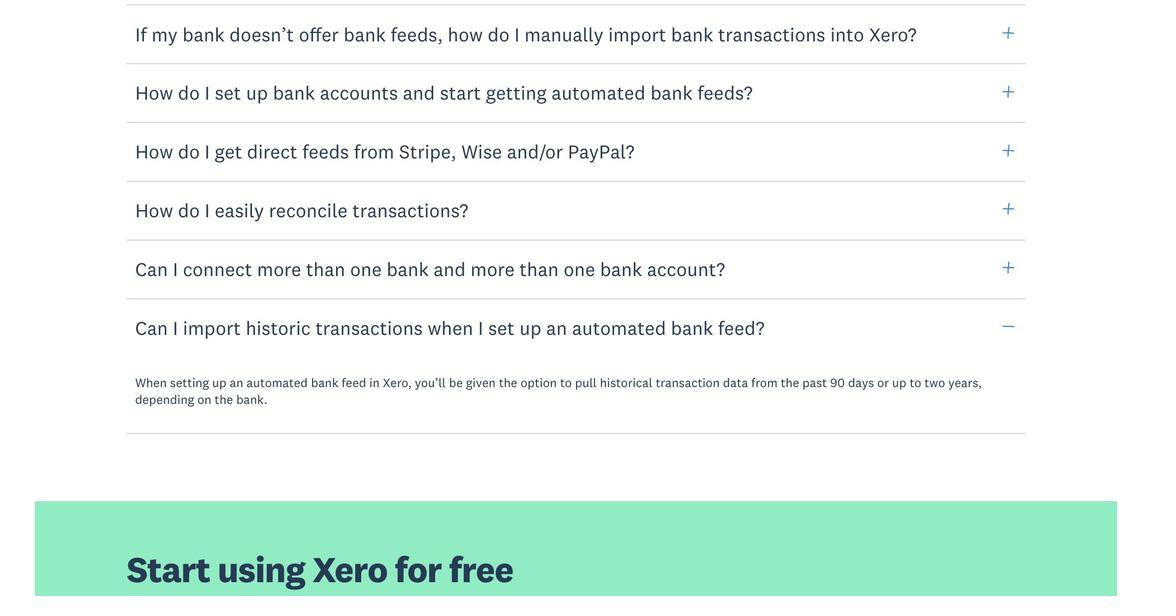 Task type: vqa. For each thing, say whether or not it's contained in the screenshot.
And to the bottom
yes



Task type: locate. For each thing, give the bounding box(es) containing it.
can for can i connect more than one bank and more than one bank account?
[[135, 257, 168, 281]]

when
[[428, 316, 473, 340]]

1 vertical spatial an
[[230, 375, 243, 391]]

and left start
[[403, 81, 435, 105]]

on
[[197, 391, 212, 408]]

1 vertical spatial from
[[752, 375, 778, 391]]

the left past
[[781, 375, 800, 391]]

the right given on the bottom left of page
[[499, 375, 518, 391]]

automated
[[552, 81, 646, 105], [572, 316, 666, 340], [247, 375, 308, 391]]

0 horizontal spatial import
[[183, 316, 241, 340]]

feeds,
[[391, 22, 443, 46]]

to
[[560, 375, 572, 391], [910, 375, 922, 391]]

1 horizontal spatial an
[[547, 316, 567, 340]]

set up the get
[[215, 81, 241, 105]]

transactions
[[718, 22, 826, 46], [316, 316, 423, 340]]

one
[[350, 257, 382, 281], [564, 257, 595, 281]]

0 horizontal spatial than
[[306, 257, 345, 281]]

do for up
[[178, 81, 200, 105]]

an up the bank.
[[230, 375, 243, 391]]

how for how do i get direct feeds from stripe, wise and/or paypal?
[[135, 139, 173, 163]]

0 vertical spatial automated
[[552, 81, 646, 105]]

bank inside when setting up an automated bank feed in xero, you'll be given the option to pull historical transaction data from the past 90 days or up to two years, depending on the bank.
[[311, 375, 339, 391]]

0 horizontal spatial transactions
[[316, 316, 423, 340]]

set right when
[[488, 316, 515, 340]]

from
[[354, 139, 394, 163], [752, 375, 778, 391]]

transactions inside dropdown button
[[718, 22, 826, 46]]

1 vertical spatial import
[[183, 316, 241, 340]]

1 vertical spatial automated
[[572, 316, 666, 340]]

how for how do i easily reconcile transactions?
[[135, 198, 173, 222]]

automated up historical
[[572, 316, 666, 340]]

how
[[135, 81, 173, 105], [135, 139, 173, 163], [135, 198, 173, 222]]

up inside dropdown button
[[520, 316, 542, 340]]

automated inside when setting up an automated bank feed in xero, you'll be given the option to pull historical transaction data from the past 90 days or up to two years, depending on the bank.
[[247, 375, 308, 391]]

0 vertical spatial import
[[609, 22, 667, 46]]

an inside when setting up an automated bank feed in xero, you'll be given the option to pull historical transaction data from the past 90 days or up to two years, depending on the bank.
[[230, 375, 243, 391]]

1 more from the left
[[257, 257, 301, 281]]

1 vertical spatial set
[[488, 316, 515, 340]]

get
[[215, 139, 242, 163]]

from right data
[[752, 375, 778, 391]]

bank
[[183, 22, 225, 46], [344, 22, 386, 46], [671, 22, 714, 46], [273, 81, 315, 105], [651, 81, 693, 105], [387, 257, 429, 281], [600, 257, 643, 281], [671, 316, 713, 340], [311, 375, 339, 391]]

set inside the can i import historic transactions when i set up an automated bank feed? dropdown button
[[488, 316, 515, 340]]

can i import historic transactions when i set up an automated bank feed? button
[[127, 298, 1026, 358]]

option
[[521, 375, 557, 391]]

doesn't
[[230, 22, 294, 46]]

feed?
[[718, 316, 765, 340]]

days
[[849, 375, 875, 391]]

automated inside dropdown button
[[572, 316, 666, 340]]

bank inside the can i import historic transactions when i set up an automated bank feed? dropdown button
[[671, 316, 713, 340]]

0 vertical spatial transactions
[[718, 22, 826, 46]]

xero,
[[383, 375, 412, 391]]

2 than from the left
[[520, 257, 559, 281]]

how do i easily reconcile transactions?
[[135, 198, 469, 222]]

import
[[609, 22, 667, 46], [183, 316, 241, 340]]

for
[[395, 547, 442, 592]]

0 vertical spatial and
[[403, 81, 435, 105]]

can inside dropdown button
[[135, 316, 168, 340]]

to left pull
[[560, 375, 572, 391]]

0 vertical spatial set
[[215, 81, 241, 105]]

1 horizontal spatial transactions
[[718, 22, 826, 46]]

than
[[306, 257, 345, 281], [520, 257, 559, 281]]

0 horizontal spatial an
[[230, 375, 243, 391]]

0 horizontal spatial from
[[354, 139, 394, 163]]

up down the doesn't
[[246, 81, 268, 105]]

0 horizontal spatial to
[[560, 375, 572, 391]]

automated up the bank.
[[247, 375, 308, 391]]

how for how do i set up bank accounts and start getting automated bank feeds?
[[135, 81, 173, 105]]

0 horizontal spatial set
[[215, 81, 241, 105]]

2 vertical spatial automated
[[247, 375, 308, 391]]

do
[[488, 22, 510, 46], [178, 81, 200, 105], [178, 139, 200, 163], [178, 198, 200, 222]]

automated inside dropdown button
[[552, 81, 646, 105]]

0 horizontal spatial the
[[215, 391, 233, 408]]

2 vertical spatial how
[[135, 198, 173, 222]]

0 vertical spatial from
[[354, 139, 394, 163]]

0 vertical spatial an
[[547, 316, 567, 340]]

how do i get direct feeds from stripe, wise and/or paypal?
[[135, 139, 635, 163]]

from inside when setting up an automated bank feed in xero, you'll be given the option to pull historical transaction data from the past 90 days or up to two years, depending on the bank.
[[752, 375, 778, 391]]

1 vertical spatial and
[[434, 257, 466, 281]]

1 vertical spatial can
[[135, 316, 168, 340]]

0 horizontal spatial more
[[257, 257, 301, 281]]

automated up paypal?
[[552, 81, 646, 105]]

0 horizontal spatial one
[[350, 257, 382, 281]]

up inside dropdown button
[[246, 81, 268, 105]]

set
[[215, 81, 241, 105], [488, 316, 515, 340]]

an up option
[[547, 316, 567, 340]]

can
[[135, 257, 168, 281], [135, 316, 168, 340]]

set inside how do i set up bank accounts and start getting automated bank feeds? dropdown button
[[215, 81, 241, 105]]

1 horizontal spatial set
[[488, 316, 515, 340]]

i
[[515, 22, 520, 46], [205, 81, 210, 105], [205, 139, 210, 163], [205, 198, 210, 222], [173, 257, 178, 281], [173, 316, 178, 340], [478, 316, 484, 340]]

and
[[403, 81, 435, 105], [434, 257, 466, 281]]

easily
[[215, 198, 264, 222]]

1 horizontal spatial import
[[609, 22, 667, 46]]

2 can from the top
[[135, 316, 168, 340]]

1 horizontal spatial than
[[520, 257, 559, 281]]

do for reconcile
[[178, 198, 200, 222]]

1 horizontal spatial to
[[910, 375, 922, 391]]

connect
[[183, 257, 252, 281]]

how do i get direct feeds from stripe, wise and/or paypal? button
[[127, 121, 1026, 182]]

my
[[152, 22, 178, 46]]

free
[[449, 547, 513, 592]]

an
[[547, 316, 567, 340], [230, 375, 243, 391]]

and inside dropdown button
[[403, 81, 435, 105]]

1 how from the top
[[135, 81, 173, 105]]

historic
[[246, 316, 311, 340]]

how
[[448, 22, 483, 46]]

2 one from the left
[[564, 257, 595, 281]]

1 vertical spatial how
[[135, 139, 173, 163]]

1 can from the top
[[135, 257, 168, 281]]

2 more from the left
[[471, 257, 515, 281]]

more
[[257, 257, 301, 281], [471, 257, 515, 281]]

3 how from the top
[[135, 198, 173, 222]]

automated for getting
[[552, 81, 646, 105]]

can inside dropdown button
[[135, 257, 168, 281]]

up up option
[[520, 316, 542, 340]]

can i import historic transactions when i set up an automated bank feed?
[[135, 316, 765, 340]]

transactions inside dropdown button
[[316, 316, 423, 340]]

historical
[[600, 375, 653, 391]]

1 horizontal spatial one
[[564, 257, 595, 281]]

can i import historic transactions when i set up an automated bank feed? element
[[115, 358, 1038, 434]]

xero
[[313, 547, 388, 592]]

can i connect more than one bank and more than one bank account?
[[135, 257, 726, 281]]

if
[[135, 22, 147, 46]]

1 horizontal spatial more
[[471, 257, 515, 281]]

2 horizontal spatial the
[[781, 375, 800, 391]]

the right the on
[[215, 391, 233, 408]]

do for direct
[[178, 139, 200, 163]]

1 vertical spatial transactions
[[316, 316, 423, 340]]

0 vertical spatial how
[[135, 81, 173, 105]]

2 how from the top
[[135, 139, 173, 163]]

from right feeds
[[354, 139, 394, 163]]

you'll
[[415, 375, 446, 391]]

and inside dropdown button
[[434, 257, 466, 281]]

to left the 'two'
[[910, 375, 922, 391]]

when
[[135, 375, 167, 391]]

1 horizontal spatial from
[[752, 375, 778, 391]]

accounts
[[320, 81, 398, 105]]

and up can i import historic transactions when i set up an automated bank feed?
[[434, 257, 466, 281]]

the
[[499, 375, 518, 391], [781, 375, 800, 391], [215, 391, 233, 408]]

how do i easily reconcile transactions? button
[[127, 180, 1026, 241]]

0 vertical spatial can
[[135, 257, 168, 281]]

how inside dropdown button
[[135, 198, 173, 222]]

into
[[831, 22, 865, 46]]

up
[[246, 81, 268, 105], [520, 316, 542, 340], [212, 375, 227, 391], [893, 375, 907, 391]]



Task type: describe. For each thing, give the bounding box(es) containing it.
an inside dropdown button
[[547, 316, 567, 340]]

if my bank doesn't offer bank feeds, how do i manually import bank transactions into xero?
[[135, 22, 917, 46]]

when setting up an automated bank feed in xero, you'll be given the option to pull historical transaction data from the past 90 days or up to two years, depending on the bank.
[[135, 375, 982, 408]]

up right setting
[[212, 375, 227, 391]]

depending
[[135, 391, 194, 408]]

data
[[723, 375, 749, 391]]

two
[[925, 375, 946, 391]]

up right or
[[893, 375, 907, 391]]

wise
[[461, 139, 502, 163]]

import inside dropdown button
[[183, 316, 241, 340]]

transaction
[[656, 375, 720, 391]]

years,
[[949, 375, 982, 391]]

xero?
[[870, 22, 917, 46]]

offer
[[299, 22, 339, 46]]

paypal?
[[568, 139, 635, 163]]

1 to from the left
[[560, 375, 572, 391]]

import inside dropdown button
[[609, 22, 667, 46]]

1 one from the left
[[350, 257, 382, 281]]

90
[[831, 375, 845, 391]]

1 than from the left
[[306, 257, 345, 281]]

can i connect more than one bank and more than one bank account? button
[[127, 239, 1026, 299]]

and for more
[[434, 257, 466, 281]]

transactions?
[[353, 198, 469, 222]]

bank.
[[236, 391, 268, 408]]

setting
[[170, 375, 209, 391]]

can for can i import historic transactions when i set up an automated bank feed?
[[135, 316, 168, 340]]

feeds
[[302, 139, 349, 163]]

be
[[449, 375, 463, 391]]

given
[[466, 375, 496, 391]]

in
[[370, 375, 380, 391]]

1 horizontal spatial the
[[499, 375, 518, 391]]

getting
[[486, 81, 547, 105]]

or
[[878, 375, 889, 391]]

using
[[218, 547, 305, 592]]

start
[[440, 81, 481, 105]]

reconcile
[[269, 198, 348, 222]]

past
[[803, 375, 827, 391]]

and/or
[[507, 139, 563, 163]]

2 to from the left
[[910, 375, 922, 391]]

how do i set up bank accounts and start getting automated bank feeds? button
[[127, 63, 1026, 123]]

direct
[[247, 139, 298, 163]]

feeds?
[[698, 81, 753, 105]]

automated for an
[[572, 316, 666, 340]]

if my bank doesn't offer bank feeds, how do i manually import bank transactions into xero? button
[[127, 4, 1026, 64]]

from inside dropdown button
[[354, 139, 394, 163]]

and for start
[[403, 81, 435, 105]]

how do i set up bank accounts and start getting automated bank feeds?
[[135, 81, 753, 105]]

pull
[[575, 375, 597, 391]]

feed
[[342, 375, 366, 391]]

start using xero for free
[[127, 547, 513, 592]]

stripe,
[[399, 139, 457, 163]]

account?
[[647, 257, 726, 281]]

manually
[[525, 22, 604, 46]]

start
[[127, 547, 210, 592]]



